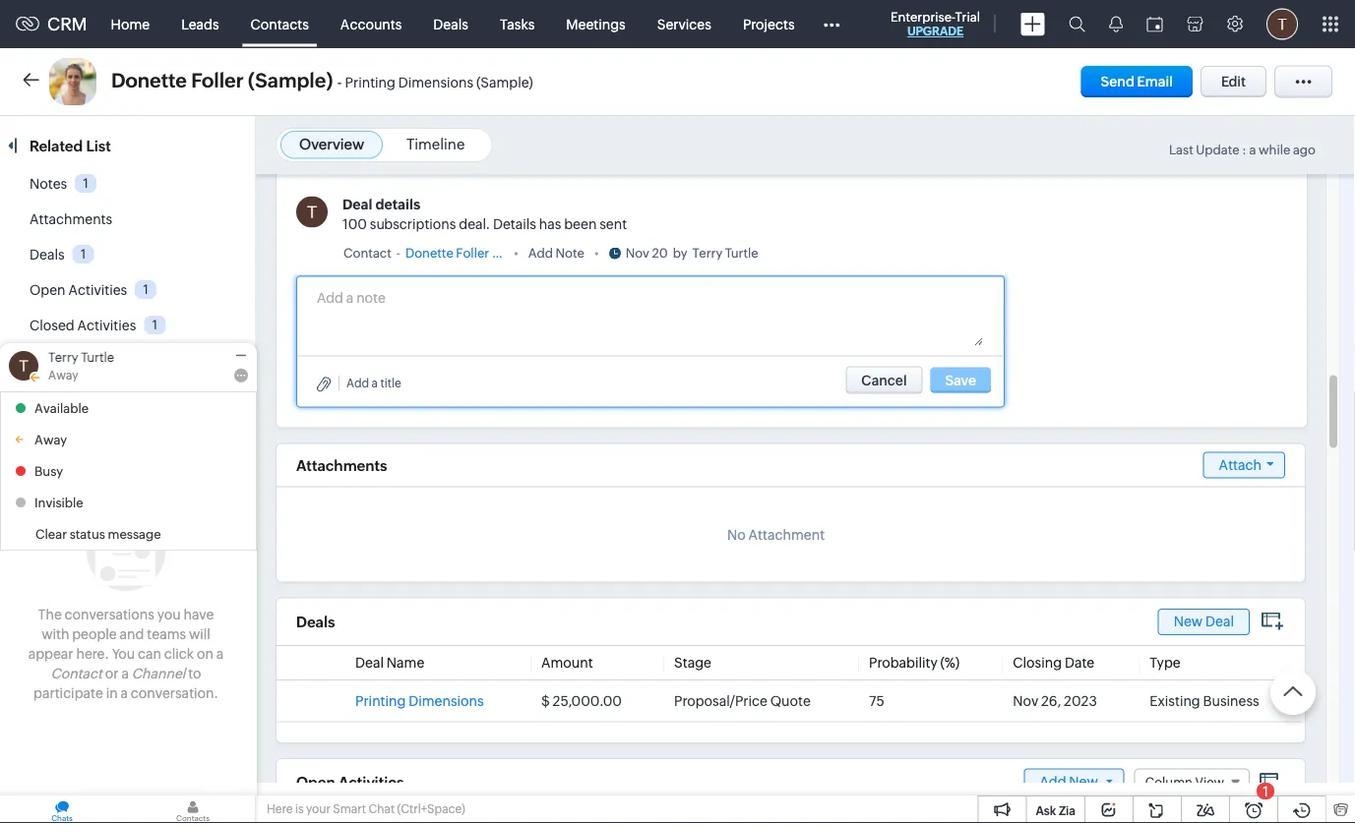 Task type: locate. For each thing, give the bounding box(es) containing it.
purchase orders
[[30, 531, 135, 546]]

add left title
[[347, 378, 369, 391]]

available image
[[16, 404, 26, 413]]

crm
[[47, 14, 87, 34]]

activities for closed activities link
[[77, 318, 136, 334]]

0 horizontal spatial •
[[514, 247, 519, 261]]

1 right open activities link
[[143, 282, 149, 297]]

chats image
[[0, 796, 124, 824]]

deals link up printing dimensions (sample) 'link'
[[418, 0, 484, 48]]

edit button
[[1201, 66, 1267, 97]]

contact up participate
[[51, 666, 102, 682]]

status
[[70, 528, 105, 542]]

- down subscriptions
[[397, 247, 401, 261]]

1 horizontal spatial deals
[[296, 615, 335, 632]]

a left title
[[372, 378, 378, 391]]

1 horizontal spatial donette
[[405, 247, 454, 261]]

1 vertical spatial add
[[347, 378, 369, 391]]

1 vertical spatial foller
[[456, 247, 489, 261]]

1 vertical spatial new
[[1069, 775, 1098, 790]]

foller
[[191, 69, 244, 92], [456, 247, 489, 261]]

1
[[83, 176, 88, 191], [81, 247, 86, 262], [143, 282, 149, 297], [152, 318, 157, 333], [1263, 784, 1269, 800]]

1 right notes link
[[83, 176, 88, 191]]

existing business
[[1150, 694, 1260, 710]]

contact
[[344, 247, 392, 261], [51, 666, 102, 682]]

1 vertical spatial printing
[[355, 694, 406, 710]]

2 vertical spatial add
[[1040, 775, 1067, 790]]

search image
[[1069, 16, 1086, 32]]

away up products
[[48, 369, 78, 382]]

reporting
[[30, 708, 94, 724]]

None button
[[846, 367, 923, 395]]

appear
[[28, 647, 73, 663]]

new up zia
[[1069, 775, 1098, 790]]

0 horizontal spatial -
[[338, 74, 342, 91]]

1 horizontal spatial open activities
[[296, 774, 404, 792]]

donette foller (sample) - printing dimensions (sample)
[[111, 69, 533, 92]]

new up the "type"
[[1174, 615, 1203, 630]]

• down details
[[514, 247, 519, 261]]

0 vertical spatial deals link
[[418, 0, 484, 48]]

invited
[[30, 353, 74, 369]]

1 vertical spatial donette
[[405, 247, 454, 261]]

you
[[112, 647, 135, 663]]

1 vertical spatial terry
[[48, 350, 78, 365]]

0 horizontal spatial contacts
[[97, 708, 155, 724]]

amount
[[541, 656, 593, 672]]

1 vertical spatial -
[[397, 247, 401, 261]]

1 vertical spatial attachments
[[296, 458, 387, 475]]

0 horizontal spatial add
[[347, 378, 369, 391]]

0 horizontal spatial turtle
[[81, 350, 114, 365]]

purchase
[[30, 531, 89, 546]]

deals link
[[418, 0, 484, 48], [30, 247, 65, 263]]

0 vertical spatial deal
[[343, 197, 373, 213]]

nov left 26,
[[1013, 694, 1039, 710]]

create menu image
[[1021, 12, 1045, 36]]

0 vertical spatial contacts
[[251, 16, 309, 32]]

stage link
[[674, 656, 712, 672]]

0 horizontal spatial open
[[30, 283, 66, 298]]

contacts down the in
[[97, 708, 155, 724]]

invoices
[[30, 601, 83, 617]]

contacts up donette foller (sample) - printing dimensions (sample) in the left of the page
[[251, 16, 309, 32]]

1 horizontal spatial new
[[1174, 615, 1203, 630]]

1 right closed activities
[[152, 318, 157, 333]]

0 horizontal spatial nov
[[626, 247, 650, 261]]

no
[[727, 528, 746, 543]]

deals link down attachments link
[[30, 247, 65, 263]]

1 horizontal spatial open
[[296, 774, 335, 792]]

add left note
[[528, 247, 553, 261]]

0 horizontal spatial open activities
[[30, 283, 127, 298]]

0 vertical spatial -
[[338, 74, 342, 91]]

activities up closed activities
[[68, 283, 127, 298]]

(sample) down contacts link
[[248, 69, 333, 92]]

a right or in the left of the page
[[121, 666, 129, 682]]

while
[[1259, 143, 1291, 158]]

0 vertical spatial printing
[[345, 75, 396, 91]]

1 up open activities link
[[81, 247, 86, 262]]

update
[[1196, 143, 1240, 158]]

2 vertical spatial activities
[[339, 774, 404, 792]]

0 vertical spatial foller
[[191, 69, 244, 92]]

projects link
[[727, 0, 811, 48]]

contact - donette foller (sample)
[[344, 247, 545, 261]]

here
[[267, 803, 293, 817]]

attachments down add a title
[[296, 458, 387, 475]]

or
[[105, 666, 119, 682]]

deals
[[433, 16, 468, 32], [30, 247, 65, 263], [296, 615, 335, 632]]

printing down 'accounts'
[[345, 75, 396, 91]]

create menu element
[[1009, 0, 1057, 48]]

0 vertical spatial attachments
[[30, 212, 112, 227]]

activities up terry turtle
[[77, 318, 136, 334]]

invited meetings
[[30, 353, 136, 369]]

donette down subscriptions
[[405, 247, 454, 261]]

1 horizontal spatial turtle
[[725, 247, 759, 261]]

foller down deal.
[[456, 247, 489, 261]]

open up the closed
[[30, 283, 66, 298]]

the conversations you have with people and teams will appear here. you can click on a contact or a channel
[[28, 607, 224, 682]]

dimensions
[[398, 75, 474, 91], [409, 694, 484, 710]]

terry right by
[[693, 247, 723, 261]]

1 for deals
[[81, 247, 86, 262]]

1 horizontal spatial nov
[[1013, 694, 1039, 710]]

0 vertical spatial orders
[[66, 495, 110, 511]]

contact down 100
[[344, 247, 392, 261]]

open activities link
[[30, 283, 127, 298]]

(ctrl+space)
[[397, 803, 465, 817]]

1 horizontal spatial -
[[397, 247, 401, 261]]

foller down leads
[[191, 69, 244, 92]]

(sample) inside donette foller (sample) - printing dimensions (sample)
[[476, 75, 533, 91]]

ask
[[1036, 805, 1057, 818]]

offline image
[[16, 498, 26, 508]]

quote
[[771, 694, 811, 710]]

add
[[528, 247, 553, 261], [347, 378, 369, 391], [1040, 775, 1067, 790]]

existing
[[1150, 694, 1201, 710]]

profile image
[[1267, 8, 1298, 40]]

open activities up 'smart'
[[296, 774, 404, 792]]

1 vertical spatial meetings
[[76, 353, 136, 369]]

deal name link
[[355, 656, 425, 672]]

0 vertical spatial open
[[30, 283, 66, 298]]

can
[[138, 647, 161, 663]]

0 vertical spatial activities
[[68, 283, 127, 298]]

1 horizontal spatial deals link
[[418, 0, 484, 48]]

activities up here is your smart chat (ctrl+space)
[[339, 774, 404, 792]]

(sample) down tasks link
[[476, 75, 533, 91]]

add for add new
[[1040, 775, 1067, 790]]

:
[[1243, 143, 1247, 158]]

terry down the closed
[[48, 350, 78, 365]]

1 horizontal spatial contacts
[[251, 16, 309, 32]]

conversations
[[65, 607, 154, 623]]

column
[[1146, 776, 1193, 790]]

1 vertical spatial away
[[34, 433, 67, 448]]

leads
[[181, 16, 219, 32]]

quotes link
[[30, 460, 76, 475]]

a inside to participate in a conversation.
[[121, 686, 128, 702]]

2 horizontal spatial deals
[[433, 16, 468, 32]]

open up your
[[296, 774, 335, 792]]

calendar image
[[1147, 16, 1164, 32]]

-
[[338, 74, 342, 91], [397, 247, 401, 261]]

home
[[111, 16, 150, 32]]

with
[[41, 627, 69, 643]]

1 vertical spatial contacts
[[97, 708, 155, 724]]

nov 26, 2023
[[1013, 694, 1097, 710]]

turtle down closed activities link
[[81, 350, 114, 365]]

add up ask zia in the bottom of the page
[[1040, 775, 1067, 790]]

1 vertical spatial activities
[[77, 318, 136, 334]]

0 horizontal spatial new
[[1069, 775, 1098, 790]]

0 horizontal spatial contact
[[51, 666, 102, 682]]

1 vertical spatial deals
[[30, 247, 65, 263]]

by
[[673, 247, 688, 261]]

2023
[[1064, 694, 1097, 710]]

0 vertical spatial add
[[528, 247, 553, 261]]

sales orders link
[[30, 495, 110, 511]]

closing date
[[1013, 656, 1095, 672]]

0 vertical spatial dimensions
[[398, 75, 474, 91]]

0 horizontal spatial deals
[[30, 247, 65, 263]]

smart
[[333, 803, 366, 817]]

new deal
[[1174, 615, 1234, 630]]

0 vertical spatial terry
[[693, 247, 723, 261]]

0 vertical spatial donette
[[111, 69, 187, 92]]

Other Modules field
[[811, 8, 853, 40]]

2 • from the left
[[594, 247, 599, 261]]

dimensions up timeline
[[398, 75, 474, 91]]

1 vertical spatial open
[[296, 774, 335, 792]]

orders
[[66, 495, 110, 511], [91, 531, 135, 546]]

by terry turtle
[[673, 247, 759, 261]]

deal for deal name
[[355, 656, 384, 672]]

- up overview link
[[338, 74, 342, 91]]

deal left name
[[355, 656, 384, 672]]

nov left 20
[[626, 247, 650, 261]]

invisible
[[34, 496, 83, 511]]

deal up business
[[1206, 615, 1234, 630]]

quotes
[[30, 460, 76, 475]]

Column View field
[[1135, 770, 1250, 796]]

channel
[[132, 666, 185, 682]]

meetings right tasks
[[566, 16, 626, 32]]

signals element
[[1098, 0, 1135, 48]]

1 vertical spatial open activities
[[296, 774, 404, 792]]

turtle right by
[[725, 247, 759, 261]]

deal inside deal details 100 subscriptions deal. details has been sent
[[343, 197, 373, 213]]

1 horizontal spatial •
[[594, 247, 599, 261]]

1 for open activities
[[143, 282, 149, 297]]

$
[[541, 694, 550, 710]]

business
[[1204, 694, 1260, 710]]

75
[[869, 694, 885, 710]]

a right the in
[[121, 686, 128, 702]]

1 vertical spatial turtle
[[81, 350, 114, 365]]

away image
[[16, 435, 26, 445]]

attachments down notes
[[30, 212, 112, 227]]

open activities up closed activities
[[30, 283, 127, 298]]

will
[[189, 627, 211, 643]]

busy
[[34, 465, 63, 479]]

here is your smart chat (ctrl+space)
[[267, 803, 465, 817]]

printing down the deal name
[[355, 694, 406, 710]]

and
[[120, 627, 144, 643]]

contacts inside contacts link
[[251, 16, 309, 32]]

contacts image
[[131, 796, 255, 824]]

activities for open activities link
[[68, 283, 127, 298]]

0 vertical spatial new
[[1174, 615, 1203, 630]]

deal for deal details 100 subscriptions deal. details has been sent
[[343, 197, 373, 213]]

accounts
[[340, 16, 402, 32]]

closed
[[30, 318, 74, 334]]

click
[[164, 647, 194, 663]]

away
[[48, 369, 78, 382], [34, 433, 67, 448]]

have
[[184, 607, 214, 623]]

column view
[[1146, 776, 1225, 790]]

dimensions inside donette foller (sample) - printing dimensions (sample)
[[398, 75, 474, 91]]

closing date link
[[1013, 656, 1095, 672]]

deal up 100
[[343, 197, 373, 213]]

printing inside donette foller (sample) - printing dimensions (sample)
[[345, 75, 396, 91]]

2 vertical spatial deal
[[355, 656, 384, 672]]

add for add a title
[[347, 378, 369, 391]]

meetings down closed activities link
[[76, 353, 136, 369]]

$ 25,000.00
[[541, 694, 622, 710]]

dimensions down name
[[409, 694, 484, 710]]

donette down home link
[[111, 69, 187, 92]]

1 horizontal spatial contact
[[344, 247, 392, 261]]

2 horizontal spatial add
[[1040, 775, 1067, 790]]

1 vertical spatial orders
[[91, 531, 135, 546]]

attachments link
[[30, 212, 112, 227]]

0 horizontal spatial terry
[[48, 350, 78, 365]]

0 vertical spatial meetings
[[566, 16, 626, 32]]

edit
[[1222, 74, 1246, 90]]

0 horizontal spatial foller
[[191, 69, 244, 92]]

away up quotes link
[[34, 433, 67, 448]]

clear status message
[[35, 528, 161, 542]]

terry
[[693, 247, 723, 261], [48, 350, 78, 365]]

1 vertical spatial deals link
[[30, 247, 65, 263]]

1 vertical spatial nov
[[1013, 694, 1039, 710]]

0 vertical spatial contact
[[344, 247, 392, 261]]

• right note
[[594, 247, 599, 261]]

conversation.
[[131, 686, 218, 702]]

0 vertical spatial nov
[[626, 247, 650, 261]]

1 vertical spatial contact
[[51, 666, 102, 682]]

products
[[30, 389, 87, 405]]

probability (%)
[[869, 656, 960, 672]]



Task type: vqa. For each thing, say whether or not it's contained in the screenshot.
the left None-
no



Task type: describe. For each thing, give the bounding box(es) containing it.
overview
[[299, 136, 364, 153]]

services
[[657, 16, 712, 32]]

Add a note text field
[[317, 287, 983, 347]]

campaigns link
[[30, 637, 103, 653]]

terry turtle
[[48, 350, 114, 365]]

is
[[295, 803, 304, 817]]

invited meetings link
[[30, 353, 136, 369]]

1 horizontal spatial terry
[[693, 247, 723, 261]]

tasks link
[[484, 0, 551, 48]]

invoices link
[[30, 601, 83, 617]]

proposal/price
[[674, 694, 768, 710]]

profile element
[[1255, 0, 1310, 48]]

nov for nov 20
[[626, 247, 650, 261]]

cases link
[[30, 424, 68, 440]]

amount link
[[541, 656, 593, 672]]

meetings link
[[551, 0, 642, 48]]

campaigns
[[30, 637, 103, 653]]

send
[[1101, 74, 1135, 90]]

purchase orders link
[[30, 531, 135, 546]]

the
[[38, 607, 62, 623]]

0 horizontal spatial donette
[[111, 69, 187, 92]]

0 horizontal spatial meetings
[[76, 353, 136, 369]]

26,
[[1042, 694, 1061, 710]]

donette foller (sample) link
[[405, 244, 545, 264]]

date
[[1065, 656, 1095, 672]]

projects
[[743, 16, 795, 32]]

chat
[[369, 803, 395, 817]]

contact inside the conversations you have with people and teams will appear here. you can click on a contact or a channel
[[51, 666, 102, 682]]

message
[[108, 528, 161, 542]]

your
[[306, 803, 331, 817]]

1 for notes
[[83, 176, 88, 191]]

a right on
[[216, 647, 224, 663]]

1 vertical spatial dimensions
[[409, 694, 484, 710]]

upgrade
[[908, 25, 964, 38]]

busy image
[[16, 467, 26, 476]]

deal details 100 subscriptions deal. details has been sent
[[343, 197, 627, 232]]

enterprise-trial upgrade
[[891, 9, 980, 38]]

nov for nov 26, 2023
[[1013, 694, 1039, 710]]

ask zia
[[1036, 805, 1076, 818]]

nov 20
[[626, 247, 668, 261]]

1 vertical spatial deal
[[1206, 615, 1234, 630]]

on
[[197, 647, 214, 663]]

available
[[34, 402, 89, 416]]

closing
[[1013, 656, 1062, 672]]

orders for sales orders
[[66, 495, 110, 511]]

0 vertical spatial away
[[48, 369, 78, 382]]

social
[[30, 672, 69, 688]]

1 horizontal spatial add
[[528, 247, 553, 261]]

leads link
[[166, 0, 235, 48]]

(sample) down details
[[492, 247, 545, 261]]

teams
[[147, 627, 186, 643]]

enterprise-
[[891, 9, 955, 24]]

people
[[72, 627, 117, 643]]

accounts link
[[325, 0, 418, 48]]

email
[[1138, 74, 1173, 90]]

name
[[387, 656, 425, 672]]

subscriptions
[[370, 217, 456, 232]]

0 horizontal spatial deals link
[[30, 247, 65, 263]]

100
[[343, 217, 367, 232]]

search element
[[1057, 0, 1098, 48]]

signals image
[[1109, 16, 1123, 32]]

1 horizontal spatial attachments
[[296, 458, 387, 475]]

contacts link
[[235, 0, 325, 48]]

related
[[30, 137, 83, 155]]

printing dimensions link
[[355, 694, 484, 710]]

2 vertical spatial deals
[[296, 615, 335, 632]]

printing dimensions
[[355, 694, 484, 710]]

Search Contacts & Chats text field
[[27, 393, 232, 423]]

attachment
[[749, 528, 825, 543]]

add note link
[[528, 244, 585, 264]]

add a title
[[347, 378, 401, 391]]

cases
[[30, 424, 68, 440]]

crm link
[[16, 14, 87, 34]]

probability (%) link
[[869, 656, 960, 672]]

orders for purchase orders
[[91, 531, 135, 546]]

note
[[556, 247, 585, 261]]

send email button
[[1081, 66, 1193, 97]]

in
[[106, 686, 118, 702]]

send email
[[1101, 74, 1173, 90]]

1 for closed activities
[[152, 318, 157, 333]]

1 right view
[[1263, 784, 1269, 800]]

0 horizontal spatial attachments
[[30, 212, 112, 227]]

sent
[[600, 217, 627, 232]]

been
[[564, 217, 597, 232]]

probability
[[869, 656, 938, 672]]

zia
[[1059, 805, 1076, 818]]

25,000.00
[[553, 694, 622, 710]]

reporting contacts
[[30, 708, 155, 724]]

0 vertical spatial turtle
[[725, 247, 759, 261]]

notes
[[30, 176, 67, 192]]

0 vertical spatial open activities
[[30, 283, 127, 298]]

a right :
[[1250, 143, 1256, 158]]

to participate in a conversation.
[[34, 666, 218, 702]]

closed activities link
[[30, 318, 136, 334]]

sales
[[30, 495, 63, 511]]

0 vertical spatial deals
[[433, 16, 468, 32]]

last update : a while ago
[[1169, 143, 1316, 158]]

new deal link
[[1158, 610, 1250, 636]]

1 horizontal spatial foller
[[456, 247, 489, 261]]

add new
[[1040, 775, 1098, 790]]

details
[[376, 197, 421, 213]]

clear
[[35, 528, 67, 542]]

1 • from the left
[[514, 247, 519, 261]]

20
[[652, 247, 668, 261]]

trial
[[955, 9, 980, 24]]

view
[[1196, 776, 1225, 790]]

title
[[380, 378, 401, 391]]

• add note •
[[514, 247, 599, 261]]

1 horizontal spatial meetings
[[566, 16, 626, 32]]

details
[[493, 217, 536, 232]]

- inside donette foller (sample) - printing dimensions (sample)
[[338, 74, 342, 91]]



